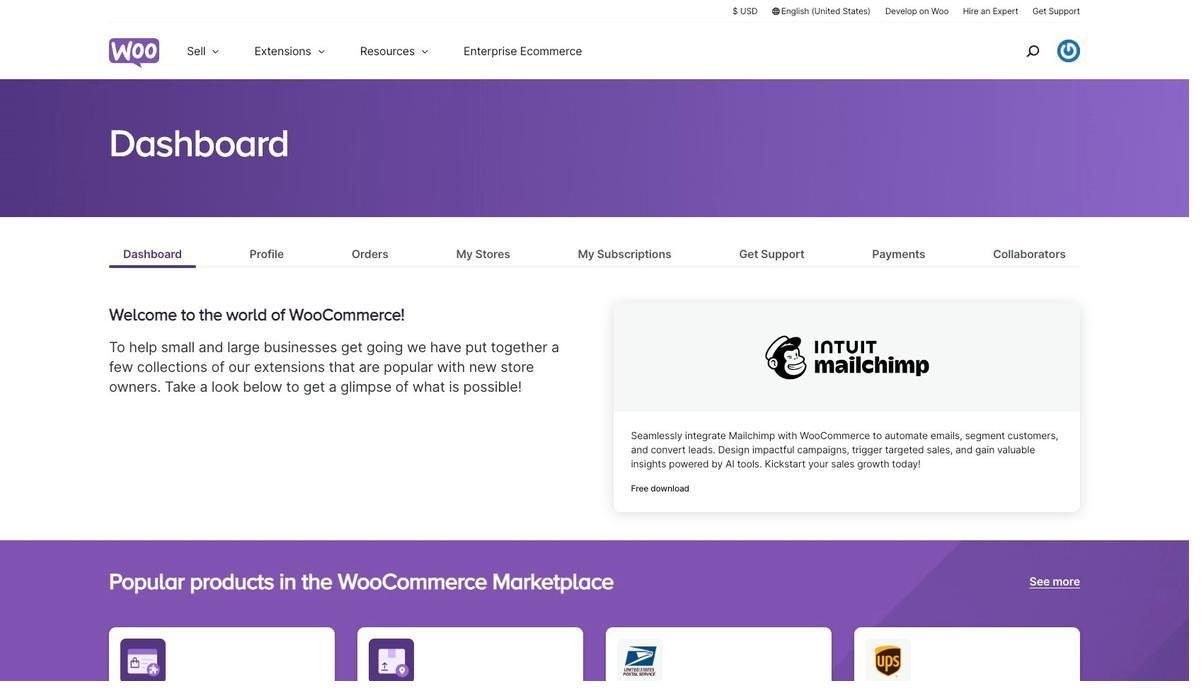 Task type: describe. For each thing, give the bounding box(es) containing it.
search image
[[1022, 40, 1044, 62]]

open account menu image
[[1058, 40, 1081, 62]]

service navigation menu element
[[996, 28, 1081, 74]]



Task type: vqa. For each thing, say whether or not it's contained in the screenshot.
Describe your issue text field
no



